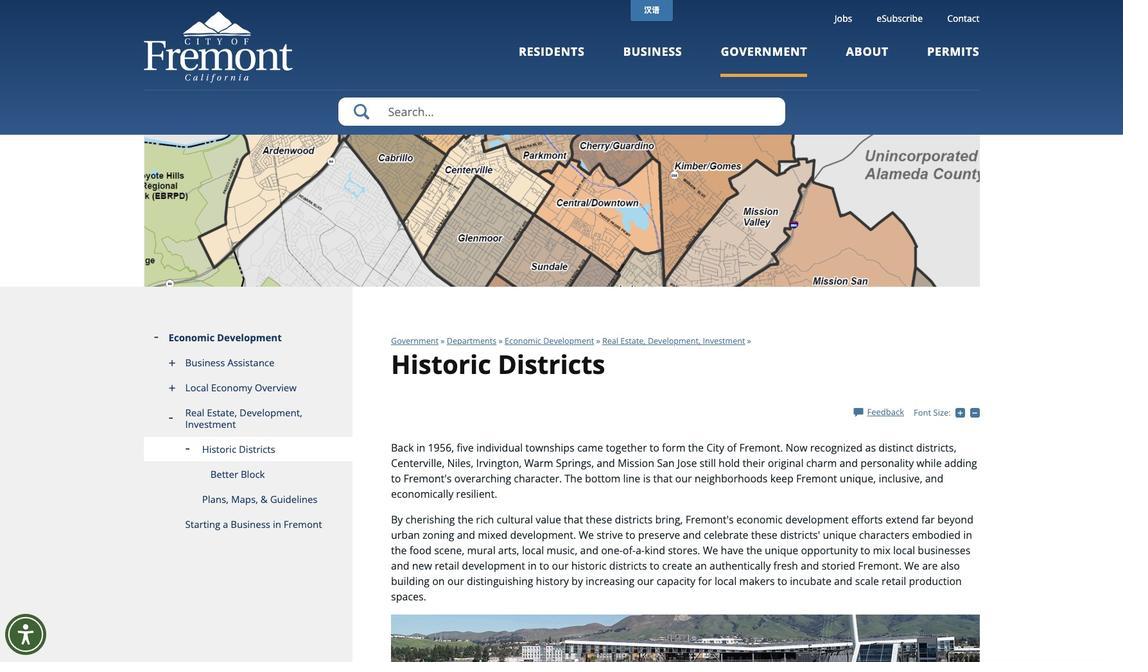 Task type: describe. For each thing, give the bounding box(es) containing it.
hold
[[719, 457, 740, 471]]

fresh
[[774, 560, 798, 574]]

by
[[391, 513, 403, 528]]

kind
[[645, 544, 666, 558]]

to up of-
[[626, 529, 636, 543]]

businesses
[[918, 544, 971, 558]]

departments
[[447, 336, 497, 347]]

map of fremont with labeled neighborhoods including ardenwood, cabrillo, centerville, glenmoor, sundale, central/downtown, parkmont, cherry/guardion, kimber/gomes, mission valley and mission san jose. also labels unincorporated alameda county image
[[144, 135, 980, 287]]

value
[[536, 513, 561, 528]]

starting a business in fremont link
[[144, 513, 353, 538]]

and down while
[[926, 472, 944, 486]]

real inside real estate, development, investment
[[185, 407, 205, 420]]

urban
[[391, 529, 420, 543]]

character.
[[514, 472, 562, 486]]

our down music,
[[552, 560, 569, 574]]

jose
[[678, 457, 697, 471]]

townships
[[526, 441, 575, 456]]

of
[[727, 441, 737, 456]]

mix
[[873, 544, 891, 558]]

overarching
[[455, 472, 511, 486]]

columnusercontrol3 main content
[[353, 287, 983, 663]]

by
[[572, 575, 583, 589]]

0 vertical spatial retail
[[435, 560, 459, 574]]

stores.
[[668, 544, 701, 558]]

rich
[[476, 513, 494, 528]]

business inside starting a business in fremont link
[[231, 519, 270, 532]]

permits link
[[928, 44, 980, 77]]

1 horizontal spatial we
[[703, 544, 718, 558]]

to down "centerville,"
[[391, 472, 401, 486]]

districts,
[[917, 441, 957, 456]]

1 vertical spatial fremont
[[284, 519, 322, 532]]

1 horizontal spatial economic development link
[[505, 336, 594, 347]]

springs,
[[556, 457, 594, 471]]

contact
[[948, 12, 980, 24]]

1 horizontal spatial unique
[[823, 529, 857, 543]]

and up historic
[[580, 544, 599, 558]]

jobs link
[[835, 12, 853, 24]]

our inside back in 1956, five individual townships came together to form the city of fremont. now recognized as distinct districts, centerville, niles, irvington, warm springs, and mission san jose still hold their original charm and personality while adding to fremont's overarching character. the bottom line is that our neighborhoods keep fremont unique, inclusive, and economically resilient.
[[676, 472, 692, 486]]

1 vertical spatial districts
[[610, 560, 647, 574]]

a-
[[636, 544, 645, 558]]

distinguishing
[[467, 575, 533, 589]]

2 » from the left
[[499, 336, 503, 347]]

development.
[[510, 529, 576, 543]]

real estate, development, investment
[[185, 407, 303, 431]]

economic
[[737, 513, 783, 528]]

food
[[410, 544, 432, 558]]

business link
[[624, 44, 683, 77]]

0 horizontal spatial development
[[462, 560, 525, 574]]

cultural
[[497, 513, 533, 528]]

back in 1956, five individual townships came together to form the city of fremont. now recognized as distinct districts, centerville, niles, irvington, warm springs, and mission san jose still hold their original charm and personality while adding to fremont's overarching character. the bottom line is that our neighborhoods keep fremont unique, inclusive, and economically resilient.
[[391, 441, 978, 502]]

resilient.
[[456, 488, 497, 502]]

bring,
[[656, 513, 683, 528]]

1 horizontal spatial government link
[[721, 44, 808, 77]]

and up building
[[391, 560, 410, 574]]

capacity
[[657, 575, 696, 589]]

on
[[432, 575, 445, 589]]

embodied
[[912, 529, 961, 543]]

districts inside the "government » departments » economic development » real estate, development, investment historic districts"
[[498, 347, 605, 382]]

that inside back in 1956, five individual townships came together to form the city of fremont. now recognized as distinct districts, centerville, niles, irvington, warm springs, and mission san jose still hold their original charm and personality while adding to fremont's overarching character. the bottom line is that our neighborhoods keep fremont unique, inclusive, and economically resilient.
[[654, 472, 673, 486]]

size:
[[934, 407, 951, 419]]

the down 'urban'
[[391, 544, 407, 558]]

to down kind
[[650, 560, 660, 574]]

is
[[643, 472, 651, 486]]

extend
[[886, 513, 919, 528]]

- link
[[970, 407, 983, 419]]

are
[[923, 560, 938, 574]]

still
[[700, 457, 716, 471]]

1 vertical spatial unique
[[765, 544, 799, 558]]

local economy overview
[[185, 382, 297, 395]]

also
[[941, 560, 960, 574]]

zoning
[[423, 529, 455, 543]]

development inside the "government » departments » economic development » real estate, development, investment historic districts"
[[544, 336, 594, 347]]

to up the history
[[540, 560, 550, 574]]

starting
[[185, 519, 220, 532]]

1 » from the left
[[441, 336, 445, 347]]

block
[[241, 469, 265, 481]]

our left capacity
[[637, 575, 654, 589]]

our right 'on' at left
[[448, 575, 464, 589]]

makers
[[740, 575, 775, 589]]

of-
[[623, 544, 636, 558]]

production
[[909, 575, 962, 589]]

government for government
[[721, 44, 808, 59]]

estate, inside the "government » departments » economic development » real estate, development, investment historic districts"
[[621, 336, 646, 347]]

warm
[[525, 457, 553, 471]]

better block link
[[144, 463, 353, 488]]

real inside the "government » departments » economic development » real estate, development, investment historic districts"
[[603, 336, 619, 347]]

and down storied
[[835, 575, 853, 589]]

the inside back in 1956, five individual townships came together to form the city of fremont. now recognized as distinct districts, centerville, niles, irvington, warm springs, and mission san jose still hold their original charm and personality while adding to fremont's overarching character. the bottom line is that our neighborhoods keep fremont unique, inclusive, and economically resilient.
[[688, 441, 704, 456]]

esubscribe link
[[877, 12, 923, 24]]

+
[[966, 407, 970, 419]]

maps,
[[231, 494, 258, 506]]

better block
[[210, 469, 265, 481]]

preserve
[[638, 529, 680, 543]]

bottom
[[585, 472, 621, 486]]

city
[[707, 441, 725, 456]]

assistance
[[228, 357, 275, 370]]

economic development
[[169, 332, 282, 345]]

2 vertical spatial we
[[905, 560, 920, 574]]

history
[[536, 575, 569, 589]]

1 horizontal spatial real estate, development, investment link
[[603, 336, 746, 347]]

in down beyond
[[964, 529, 973, 543]]

far
[[922, 513, 935, 528]]

the
[[565, 472, 583, 486]]

2 horizontal spatial local
[[894, 544, 916, 558]]

to down the fresh
[[778, 575, 788, 589]]

residents link
[[519, 44, 585, 77]]

business assistance
[[185, 357, 275, 370]]

development, inside the "government » departments » economic development » real estate, development, investment historic districts"
[[648, 336, 701, 347]]

1 vertical spatial these
[[751, 529, 778, 543]]

font size:
[[914, 407, 951, 419]]

adding
[[945, 457, 978, 471]]

scale
[[856, 575, 879, 589]]

&
[[261, 494, 268, 506]]

government for government » departments » economic development » real estate, development, investment historic districts
[[391, 336, 439, 347]]

came
[[577, 441, 603, 456]]

0 horizontal spatial we
[[579, 529, 594, 543]]

districts inside "historic districts" link
[[239, 443, 275, 456]]

and up stores.
[[683, 529, 701, 543]]



Task type: locate. For each thing, give the bounding box(es) containing it.
economic inside the "government » departments » economic development » real estate, development, investment historic districts"
[[505, 336, 542, 347]]

these up strive
[[586, 513, 613, 528]]

inclusive,
[[879, 472, 923, 486]]

form
[[662, 441, 686, 456]]

fremont
[[797, 472, 838, 486], [284, 519, 322, 532]]

0 horizontal spatial business
[[185, 357, 225, 370]]

historic
[[572, 560, 607, 574]]

about
[[846, 44, 889, 59]]

beyond
[[938, 513, 974, 528]]

real
[[603, 336, 619, 347], [185, 407, 205, 420]]

1 horizontal spatial government
[[721, 44, 808, 59]]

historic
[[391, 347, 491, 382], [202, 443, 236, 456]]

1 horizontal spatial business
[[231, 519, 270, 532]]

fremont's up economically
[[404, 472, 452, 486]]

centerville,
[[391, 457, 445, 471]]

charm
[[807, 457, 837, 471]]

in
[[417, 441, 425, 456], [273, 519, 281, 532], [964, 529, 973, 543], [528, 560, 537, 574]]

unique
[[823, 529, 857, 543], [765, 544, 799, 558]]

fremont down guidelines
[[284, 519, 322, 532]]

characters
[[859, 529, 910, 543]]

1 vertical spatial development,
[[240, 407, 303, 420]]

and up unique,
[[840, 457, 858, 471]]

0 horizontal spatial districts
[[239, 443, 275, 456]]

local
[[185, 382, 209, 395]]

historic districts
[[202, 443, 275, 456]]

1 vertical spatial development
[[462, 560, 525, 574]]

1 horizontal spatial real
[[603, 336, 619, 347]]

these down "economic"
[[751, 529, 778, 543]]

the up authentically on the bottom
[[747, 544, 762, 558]]

0 vertical spatial unique
[[823, 529, 857, 543]]

districts'
[[781, 529, 821, 543]]

fremont. down mix
[[858, 560, 902, 574]]

0 vertical spatial investment
[[703, 336, 746, 347]]

fremont's up celebrate
[[686, 513, 734, 528]]

0 vertical spatial districts
[[615, 513, 653, 528]]

in up "centerville,"
[[417, 441, 425, 456]]

recognized
[[811, 441, 863, 456]]

estate, inside real estate, development, investment
[[207, 407, 237, 420]]

0 vertical spatial districts
[[498, 347, 605, 382]]

0 vertical spatial we
[[579, 529, 594, 543]]

0 vertical spatial development,
[[648, 336, 701, 347]]

in down guidelines
[[273, 519, 281, 532]]

our down the jose
[[676, 472, 692, 486]]

and up incubate
[[801, 560, 819, 574]]

1956,
[[428, 441, 454, 456]]

1 vertical spatial real estate, development, investment link
[[144, 401, 353, 438]]

guidelines
[[270, 494, 318, 506]]

personality
[[861, 457, 914, 471]]

0 horizontal spatial development
[[217, 332, 282, 345]]

business for business assistance
[[185, 357, 225, 370]]

1 vertical spatial real
[[185, 407, 205, 420]]

1 horizontal spatial fremont
[[797, 472, 838, 486]]

1 horizontal spatial »
[[499, 336, 503, 347]]

original
[[768, 457, 804, 471]]

economic development link
[[144, 326, 353, 351], [505, 336, 594, 347]]

1 horizontal spatial development,
[[648, 336, 701, 347]]

individual
[[477, 441, 523, 456]]

economic right departments link
[[505, 336, 542, 347]]

and
[[597, 457, 615, 471], [840, 457, 858, 471], [926, 472, 944, 486], [457, 529, 475, 543], [683, 529, 701, 543], [580, 544, 599, 558], [391, 560, 410, 574], [801, 560, 819, 574], [835, 575, 853, 589]]

local right mix
[[894, 544, 916, 558]]

1 vertical spatial government
[[391, 336, 439, 347]]

unique,
[[840, 472, 876, 486]]

1 horizontal spatial local
[[715, 575, 737, 589]]

0 vertical spatial development
[[786, 513, 849, 528]]

1 horizontal spatial investment
[[703, 336, 746, 347]]

0 vertical spatial estate,
[[621, 336, 646, 347]]

government
[[721, 44, 808, 59], [391, 336, 439, 347]]

fremont inside back in 1956, five individual townships came together to form the city of fremont. now recognized as distinct districts, centerville, niles, irvington, warm springs, and mission san jose still hold their original charm and personality while adding to fremont's overarching character. the bottom line is that our neighborhoods keep fremont unique, inclusive, and economically resilient.
[[797, 472, 838, 486]]

2 horizontal spatial »
[[596, 336, 600, 347]]

and up the bottom
[[597, 457, 615, 471]]

0 horizontal spatial »
[[441, 336, 445, 347]]

0 vertical spatial government
[[721, 44, 808, 59]]

1 vertical spatial historic
[[202, 443, 236, 456]]

back
[[391, 441, 414, 456]]

1 vertical spatial districts
[[239, 443, 275, 456]]

neighborhoods
[[695, 472, 768, 486]]

warm springs plaza with bart station in the background image
[[391, 616, 980, 663]]

1 horizontal spatial development
[[786, 513, 849, 528]]

0 horizontal spatial fremont's
[[404, 472, 452, 486]]

we left strive
[[579, 529, 594, 543]]

economy
[[211, 382, 252, 395]]

to left mix
[[861, 544, 871, 558]]

development up distinguishing
[[462, 560, 525, 574]]

1 horizontal spatial that
[[654, 472, 673, 486]]

the left rich
[[458, 513, 474, 528]]

1 vertical spatial that
[[564, 513, 583, 528]]

3 » from the left
[[596, 336, 600, 347]]

0 horizontal spatial real
[[185, 407, 205, 420]]

fremont. inside 'by cherishing the rich cultural value that these districts bring, fremont's economic development efforts extend far beyond urban zoning and mixed development. we strive to preserve and celebrate these districts' unique characters embodied in the food scene, mural arts, local music, and one-of-a-kind stores. we have the unique opportunity to mix local businesses and new retail development in to our historic districts to create an authentically fresh and storied fremont. we are also building on our distinguishing history by increasing our capacity for local makers to incubate and scale retail production spaces.'
[[858, 560, 902, 574]]

1 horizontal spatial economic
[[505, 336, 542, 347]]

1 horizontal spatial fremont's
[[686, 513, 734, 528]]

business inside "business assistance" link
[[185, 357, 225, 370]]

2 horizontal spatial we
[[905, 560, 920, 574]]

contact link
[[948, 12, 980, 24]]

unique up the fresh
[[765, 544, 799, 558]]

we left are
[[905, 560, 920, 574]]

0 vertical spatial fremont's
[[404, 472, 452, 486]]

starting a business in fremont
[[185, 519, 322, 532]]

unique up opportunity
[[823, 529, 857, 543]]

storied
[[822, 560, 856, 574]]

development
[[786, 513, 849, 528], [462, 560, 525, 574]]

mission
[[618, 457, 655, 471]]

niles,
[[447, 457, 474, 471]]

0 horizontal spatial development,
[[240, 407, 303, 420]]

retail down 'scene,'
[[435, 560, 459, 574]]

local right the for
[[715, 575, 737, 589]]

departments link
[[447, 336, 497, 347]]

font size: link
[[914, 407, 951, 419]]

that inside 'by cherishing the rich cultural value that these districts bring, fremont's economic development efforts extend far beyond urban zoning and mixed development. we strive to preserve and celebrate these districts' unique characters embodied in the food scene, mural arts, local music, and one-of-a-kind stores. we have the unique opportunity to mix local businesses and new retail development in to our historic districts to create an authentically fresh and storied fremont. we are also building on our distinguishing history by increasing our capacity for local makers to incubate and scale retail production spaces.'
[[564, 513, 583, 528]]

0 horizontal spatial these
[[586, 513, 613, 528]]

0 horizontal spatial fremont
[[284, 519, 322, 532]]

now
[[786, 441, 808, 456]]

0 vertical spatial historic
[[391, 347, 491, 382]]

we up an
[[703, 544, 718, 558]]

by cherishing the rich cultural value that these districts bring, fremont's economic development efforts extend far beyond urban zoning and mixed development. we strive to preserve and celebrate these districts' unique characters embodied in the food scene, mural arts, local music, and one-of-a-kind stores. we have the unique opportunity to mix local businesses and new retail development in to our historic districts to create an authentically fresh and storied fremont. we are also building on our distinguishing history by increasing our capacity for local makers to incubate and scale retail production spaces.
[[391, 513, 974, 605]]

economically
[[391, 488, 454, 502]]

0 vertical spatial fremont
[[797, 472, 838, 486]]

0 vertical spatial these
[[586, 513, 613, 528]]

0 vertical spatial fremont.
[[740, 441, 783, 456]]

Search text field
[[338, 98, 785, 126]]

1 vertical spatial business
[[185, 357, 225, 370]]

2 horizontal spatial business
[[624, 44, 683, 59]]

that right value
[[564, 513, 583, 528]]

real estate, development, investment link
[[603, 336, 746, 347], [144, 401, 353, 438]]

development,
[[648, 336, 701, 347], [240, 407, 303, 420]]

1 vertical spatial retail
[[882, 575, 907, 589]]

an
[[695, 560, 707, 574]]

0 horizontal spatial unique
[[765, 544, 799, 558]]

music,
[[547, 544, 578, 558]]

1 vertical spatial fremont's
[[686, 513, 734, 528]]

1 horizontal spatial estate,
[[621, 336, 646, 347]]

local economy overview link
[[144, 376, 353, 401]]

spaces.
[[391, 591, 426, 605]]

that down san
[[654, 472, 673, 486]]

scene,
[[434, 544, 465, 558]]

0 horizontal spatial economic development link
[[144, 326, 353, 351]]

to up san
[[650, 441, 660, 456]]

0 horizontal spatial fremont.
[[740, 441, 783, 456]]

better
[[210, 469, 238, 481]]

0 horizontal spatial real estate, development, investment link
[[144, 401, 353, 438]]

overview
[[255, 382, 297, 395]]

1 vertical spatial we
[[703, 544, 718, 558]]

authentically
[[710, 560, 771, 574]]

-
[[980, 407, 983, 419]]

0 vertical spatial that
[[654, 472, 673, 486]]

0 horizontal spatial investment
[[185, 418, 236, 431]]

0 vertical spatial real estate, development, investment link
[[603, 336, 746, 347]]

1 vertical spatial government link
[[391, 336, 439, 347]]

1 horizontal spatial these
[[751, 529, 778, 543]]

economic up the 'business assistance'
[[169, 332, 215, 345]]

the up the jose
[[688, 441, 704, 456]]

investment inside real estate, development, investment
[[185, 418, 236, 431]]

1 vertical spatial fremont.
[[858, 560, 902, 574]]

0 horizontal spatial government
[[391, 336, 439, 347]]

2 vertical spatial business
[[231, 519, 270, 532]]

historic districts link
[[144, 438, 353, 463]]

0 horizontal spatial local
[[522, 544, 544, 558]]

fremont down charm
[[797, 472, 838, 486]]

efforts
[[852, 513, 883, 528]]

plans, maps, & guidelines
[[202, 494, 318, 506]]

government » departments » economic development » real estate, development, investment historic districts
[[391, 336, 746, 382]]

districts down of-
[[610, 560, 647, 574]]

0 horizontal spatial that
[[564, 513, 583, 528]]

1 vertical spatial estate,
[[207, 407, 237, 420]]

0 horizontal spatial estate,
[[207, 407, 237, 420]]

0 horizontal spatial economic
[[169, 332, 215, 345]]

business assistance link
[[144, 351, 353, 376]]

development, inside real estate, development, investment
[[240, 407, 303, 420]]

0 vertical spatial government link
[[721, 44, 808, 77]]

mixed
[[478, 529, 508, 543]]

0 horizontal spatial government link
[[391, 336, 439, 347]]

1 vertical spatial investment
[[185, 418, 236, 431]]

1 horizontal spatial historic
[[391, 347, 491, 382]]

1 horizontal spatial fremont.
[[858, 560, 902, 574]]

arts,
[[498, 544, 520, 558]]

+ link
[[956, 407, 970, 419]]

economic inside economic development link
[[169, 332, 215, 345]]

fremont. inside back in 1956, five individual townships came together to form the city of fremont. now recognized as distinct districts, centerville, niles, irvington, warm springs, and mission san jose still hold their original charm and personality while adding to fremont's overarching character. the bottom line is that our neighborhoods keep fremont unique, inclusive, and economically resilient.
[[740, 441, 783, 456]]

strive
[[597, 529, 623, 543]]

1 horizontal spatial development
[[544, 336, 594, 347]]

incubate
[[790, 575, 832, 589]]

0 vertical spatial business
[[624, 44, 683, 59]]

historic inside the "government » departments » economic development » real estate, development, investment historic districts"
[[391, 347, 491, 382]]

for
[[698, 575, 712, 589]]

that
[[654, 472, 673, 486], [564, 513, 583, 528]]

1 horizontal spatial districts
[[498, 347, 605, 382]]

their
[[743, 457, 766, 471]]

in inside back in 1956, five individual townships came together to form the city of fremont. now recognized as distinct districts, centerville, niles, irvington, warm springs, and mission san jose still hold their original charm and personality while adding to fremont's overarching character. the bottom line is that our neighborhoods keep fremont unique, inclusive, and economically resilient.
[[417, 441, 425, 456]]

celebrate
[[704, 529, 749, 543]]

business for business
[[624, 44, 683, 59]]

feedback
[[868, 407, 905, 418]]

investment inside the "government » departments » economic development » real estate, development, investment historic districts"
[[703, 336, 746, 347]]

local down development.
[[522, 544, 544, 558]]

fremont's inside back in 1956, five individual townships came together to form the city of fremont. now recognized as distinct districts, centerville, niles, irvington, warm springs, and mission san jose still hold their original charm and personality while adding to fremont's overarching character. the bottom line is that our neighborhoods keep fremont unique, inclusive, and economically resilient.
[[404, 472, 452, 486]]

0 vertical spatial real
[[603, 336, 619, 347]]

while
[[917, 457, 942, 471]]

government link inside columnusercontrol3 main content
[[391, 336, 439, 347]]

government inside the "government » departments » economic development » real estate, development, investment historic districts"
[[391, 336, 439, 347]]

distinct
[[879, 441, 914, 456]]

0 horizontal spatial historic
[[202, 443, 236, 456]]

districts up strive
[[615, 513, 653, 528]]

in up the history
[[528, 560, 537, 574]]

and up mural
[[457, 529, 475, 543]]

0 horizontal spatial retail
[[435, 560, 459, 574]]

plans,
[[202, 494, 229, 506]]

one-
[[601, 544, 623, 558]]

increasing
[[586, 575, 635, 589]]

fremont. up their
[[740, 441, 783, 456]]

five
[[457, 441, 474, 456]]

retail right "scale"
[[882, 575, 907, 589]]

fremont's inside 'by cherishing the rich cultural value that these districts bring, fremont's economic development efforts extend far beyond urban zoning and mixed development. we strive to preserve and celebrate these districts' unique characters embodied in the food scene, mural arts, local music, and one-of-a-kind stores. we have the unique opportunity to mix local businesses and new retail development in to our historic districts to create an authentically fresh and storied fremont. we are also building on our distinguishing history by increasing our capacity for local makers to incubate and scale retail production spaces.'
[[686, 513, 734, 528]]

development up districts'
[[786, 513, 849, 528]]

1 horizontal spatial retail
[[882, 575, 907, 589]]

feedback link
[[854, 407, 905, 418]]



Task type: vqa. For each thing, say whether or not it's contained in the screenshot.
ESTATE, inside the 'real estate, development, investment'
yes



